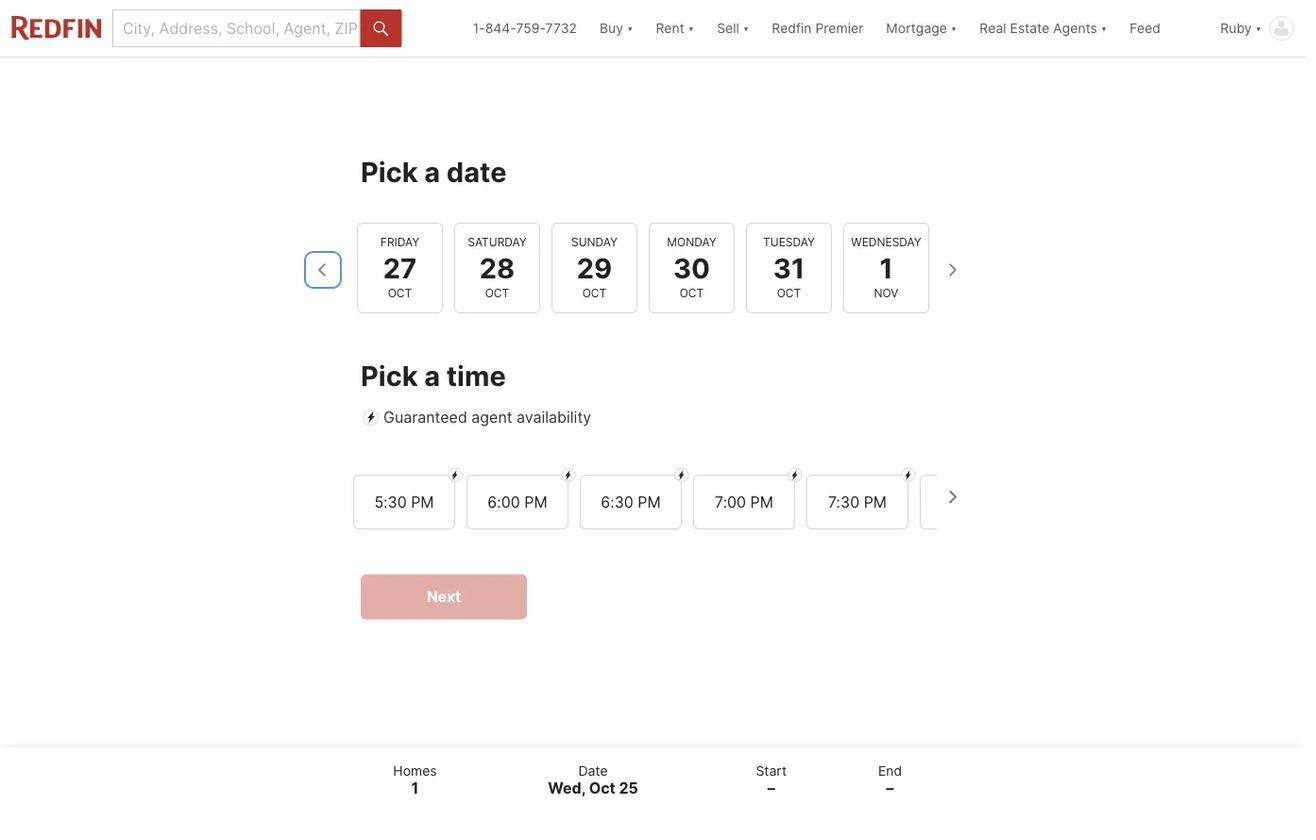 Task type: vqa. For each thing, say whether or not it's contained in the screenshot.


Task type: describe. For each thing, give the bounding box(es) containing it.
30
[[673, 252, 710, 285]]

1-844-759-7732 link
[[473, 20, 577, 36]]

6:00
[[488, 492, 520, 511]]

1 for homes 1
[[411, 780, 419, 798]]

– for start –
[[768, 780, 775, 798]]

buy ▾ button
[[600, 0, 633, 57]]

a for time
[[424, 359, 440, 392]]

guaranteed agent availability
[[383, 408, 591, 427]]

rent ▾ button
[[656, 0, 694, 57]]

mortgage ▾ button
[[875, 0, 968, 57]]

next
[[427, 588, 461, 606]]

5:30
[[374, 492, 407, 511]]

oct inside date wed, oct  25
[[589, 780, 616, 798]]

a for date
[[424, 155, 440, 188]]

27
[[383, 252, 417, 285]]

date
[[579, 763, 608, 779]]

real estate agents ▾ link
[[980, 0, 1107, 57]]

rent ▾ button
[[645, 0, 706, 57]]

buy
[[600, 20, 623, 36]]

6:30 pm button
[[580, 474, 682, 529]]

real estate agents ▾ button
[[920, 0, 1119, 219]]

pm for 6:30 pm
[[638, 492, 661, 511]]

oct for 27
[[388, 287, 412, 300]]

7:30 pm button
[[807, 474, 909, 529]]

2 next image from the top
[[937, 482, 967, 512]]

friday 27 oct
[[380, 236, 420, 300]]

redfin premier
[[772, 20, 864, 36]]

7732
[[546, 20, 577, 36]]

1 next image from the top
[[937, 255, 967, 285]]

oct for 28
[[485, 287, 509, 300]]

pm for 7:30 pm
[[864, 492, 887, 511]]

5 ▾ from the left
[[1101, 20, 1107, 36]]

end –
[[878, 763, 902, 798]]

City, Address, School, Agent, ZIP search field
[[112, 9, 360, 47]]

5:30 pm button
[[353, 474, 455, 529]]

rent ▾
[[656, 20, 694, 36]]

start –
[[756, 763, 787, 798]]

estate
[[1010, 20, 1050, 36]]

start
[[756, 763, 787, 779]]

redfin premier button
[[761, 0, 875, 57]]

oct for 29
[[583, 287, 607, 300]]

sunday
[[571, 236, 618, 249]]

5:30 pm
[[374, 492, 434, 511]]

nov
[[874, 287, 899, 300]]

7:30
[[828, 492, 860, 511]]

25
[[619, 780, 638, 798]]

sunday 29 oct
[[571, 236, 618, 300]]

saturday 28 oct
[[468, 236, 527, 300]]

saturday
[[468, 236, 527, 249]]

sell ▾ button
[[717, 0, 749, 57]]

monday
[[667, 236, 717, 249]]

pick for pick a time
[[361, 359, 418, 392]]

feed button
[[1119, 0, 1209, 57]]

▾ for rent ▾
[[688, 20, 694, 36]]

previous image
[[308, 255, 338, 285]]

guaranteed
[[383, 408, 467, 427]]

1 for wednesday 1 nov
[[880, 252, 893, 285]]

sell ▾
[[717, 20, 749, 36]]

buy ▾
[[600, 20, 633, 36]]

tuesday 31 oct
[[763, 236, 815, 300]]

28
[[480, 252, 515, 285]]

– for end –
[[886, 780, 894, 798]]

pm for 7:00 pm
[[750, 492, 774, 511]]

availability
[[517, 408, 591, 427]]

7:00
[[715, 492, 746, 511]]



Task type: locate. For each thing, give the bounding box(es) containing it.
1 inside homes 1
[[411, 780, 419, 798]]

mortgage ▾
[[886, 20, 957, 36]]

sell ▾ button
[[706, 0, 761, 57]]

oct inside friday 27 oct
[[388, 287, 412, 300]]

oct inside "monday 30 oct"
[[680, 287, 704, 300]]

4 pm from the left
[[750, 492, 774, 511]]

feed
[[1130, 20, 1161, 36]]

– down end
[[886, 780, 894, 798]]

7:00 pm
[[715, 492, 774, 511]]

end
[[878, 763, 902, 779]]

oct
[[388, 287, 412, 300], [485, 287, 509, 300], [583, 287, 607, 300], [680, 287, 704, 300], [777, 287, 801, 300], [589, 780, 616, 798]]

1 vertical spatial a
[[424, 359, 440, 392]]

6:00 pm
[[488, 492, 547, 511]]

premier
[[816, 20, 864, 36]]

wednesday
[[851, 236, 922, 249]]

a up guaranteed
[[424, 359, 440, 392]]

oct down 27
[[388, 287, 412, 300]]

agents
[[1053, 20, 1097, 36]]

pm for 6:00 pm
[[524, 492, 547, 511]]

pm right 7:30
[[864, 492, 887, 511]]

6 ▾ from the left
[[1256, 20, 1262, 36]]

pm inside button
[[864, 492, 887, 511]]

wednesday 1 nov
[[851, 236, 922, 300]]

1 up nov
[[880, 252, 893, 285]]

1
[[880, 252, 893, 285], [411, 780, 419, 798]]

0 vertical spatial a
[[424, 155, 440, 188]]

pick a date
[[361, 155, 507, 188]]

▾ for buy ▾
[[627, 20, 633, 36]]

buy ▾ button
[[588, 0, 645, 57]]

1 vertical spatial pick
[[361, 359, 418, 392]]

oct down the 31
[[777, 287, 801, 300]]

▾
[[627, 20, 633, 36], [688, 20, 694, 36], [743, 20, 749, 36], [951, 20, 957, 36], [1101, 20, 1107, 36], [1256, 20, 1262, 36]]

0 horizontal spatial –
[[768, 780, 775, 798]]

next image
[[937, 255, 967, 285], [937, 482, 967, 512]]

0 vertical spatial 1
[[880, 252, 893, 285]]

pm right 7:00
[[750, 492, 774, 511]]

pick up friday
[[361, 155, 418, 188]]

▾ right sell
[[743, 20, 749, 36]]

3 pm from the left
[[638, 492, 661, 511]]

1 pick from the top
[[361, 155, 418, 188]]

wed,
[[548, 780, 586, 798]]

mortgage ▾ button
[[886, 0, 957, 57]]

2 pm from the left
[[524, 492, 547, 511]]

1 – from the left
[[768, 780, 775, 798]]

agent
[[472, 408, 513, 427]]

29
[[577, 252, 612, 285]]

0 horizontal spatial 1
[[411, 780, 419, 798]]

– inside end –
[[886, 780, 894, 798]]

1 horizontal spatial –
[[886, 780, 894, 798]]

redfin
[[772, 20, 812, 36]]

oct for 31
[[777, 287, 801, 300]]

tuesday
[[763, 236, 815, 249]]

7:00 pm button
[[693, 474, 795, 529]]

pm for 5:30 pm
[[411, 492, 434, 511]]

3 ▾ from the left
[[743, 20, 749, 36]]

844-
[[485, 20, 516, 36]]

▾ for mortgage ▾
[[951, 20, 957, 36]]

0 vertical spatial pick
[[361, 155, 418, 188]]

oct for 30
[[680, 287, 704, 300]]

oct inside 'sunday 29 oct'
[[583, 287, 607, 300]]

pick
[[361, 155, 418, 188], [361, 359, 418, 392]]

real
[[980, 20, 1006, 36]]

▾ for ruby ▾
[[1256, 20, 1262, 36]]

dialog
[[920, 57, 1119, 219]]

pm right 6:00
[[524, 492, 547, 511]]

next button
[[361, 575, 527, 620]]

oct down date
[[589, 780, 616, 798]]

4 ▾ from the left
[[951, 20, 957, 36]]

1 vertical spatial next image
[[937, 482, 967, 512]]

759-
[[516, 20, 546, 36]]

sell
[[717, 20, 739, 36]]

a left date
[[424, 155, 440, 188]]

1 a from the top
[[424, 155, 440, 188]]

time
[[447, 359, 506, 392]]

5 pm from the left
[[864, 492, 887, 511]]

▾ right rent
[[688, 20, 694, 36]]

submit search image
[[373, 21, 389, 37]]

7:30 pm
[[828, 492, 887, 511]]

monday 30 oct
[[667, 236, 717, 300]]

1 down homes
[[411, 780, 419, 798]]

▾ right "buy"
[[627, 20, 633, 36]]

ruby ▾
[[1221, 20, 1262, 36]]

▾ right "mortgage"
[[951, 20, 957, 36]]

date wed, oct  25
[[548, 763, 638, 798]]

6:30 pm
[[601, 492, 661, 511]]

pick for pick a date
[[361, 155, 418, 188]]

▾ right the ruby
[[1256, 20, 1262, 36]]

oct down 29
[[583, 287, 607, 300]]

a
[[424, 155, 440, 188], [424, 359, 440, 392]]

6:00 pm button
[[467, 474, 569, 529]]

1 vertical spatial 1
[[411, 780, 419, 798]]

1 pm from the left
[[411, 492, 434, 511]]

– down start
[[768, 780, 775, 798]]

ruby
[[1221, 20, 1252, 36]]

pick a time
[[361, 359, 506, 392]]

friday
[[380, 236, 420, 249]]

date
[[447, 155, 507, 188]]

1 inside wednesday 1 nov
[[880, 252, 893, 285]]

▾ right agents
[[1101, 20, 1107, 36]]

oct inside saturday 28 oct
[[485, 287, 509, 300]]

real estate agents ▾
[[980, 20, 1107, 36]]

2 ▾ from the left
[[688, 20, 694, 36]]

pm
[[411, 492, 434, 511], [524, 492, 547, 511], [638, 492, 661, 511], [750, 492, 774, 511], [864, 492, 887, 511]]

1-844-759-7732
[[473, 20, 577, 36]]

1-
[[473, 20, 485, 36]]

6:30
[[601, 492, 634, 511]]

pm right 6:30 in the bottom left of the page
[[638, 492, 661, 511]]

pick up guaranteed
[[361, 359, 418, 392]]

–
[[768, 780, 775, 798], [886, 780, 894, 798]]

31
[[773, 252, 805, 285]]

homes 1
[[393, 763, 437, 798]]

pm right 5:30
[[411, 492, 434, 511]]

1 ▾ from the left
[[627, 20, 633, 36]]

▾ for sell ▾
[[743, 20, 749, 36]]

mortgage
[[886, 20, 947, 36]]

1 horizontal spatial 1
[[880, 252, 893, 285]]

2 – from the left
[[886, 780, 894, 798]]

– inside start –
[[768, 780, 775, 798]]

2 a from the top
[[424, 359, 440, 392]]

oct inside tuesday 31 oct
[[777, 287, 801, 300]]

homes
[[393, 763, 437, 779]]

rent
[[656, 20, 685, 36]]

0 vertical spatial next image
[[937, 255, 967, 285]]

2 pick from the top
[[361, 359, 418, 392]]

oct down 30
[[680, 287, 704, 300]]

oct down 28
[[485, 287, 509, 300]]



